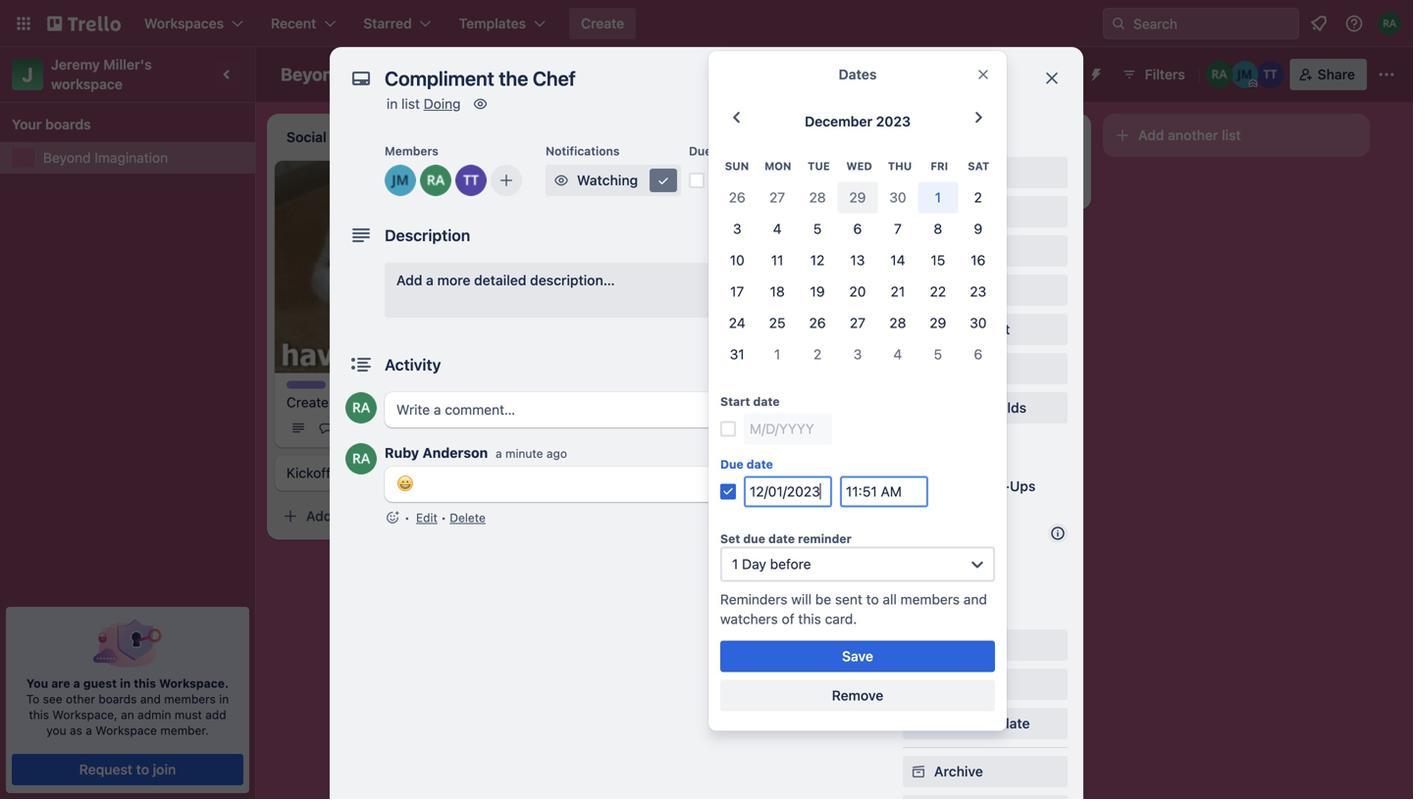 Task type: describe. For each thing, give the bounding box(es) containing it.
5 for bottom 5 button
[[934, 346, 942, 362]]

Dec 1 checkbox
[[565, 247, 625, 271]]

move link
[[903, 630, 1068, 662]]

0 vertical spatial members
[[385, 144, 439, 158]]

ago
[[547, 447, 567, 461]]

meeting
[[335, 465, 386, 481]]

add power-ups link
[[903, 471, 1068, 503]]

beyond inside beyond imagination link
[[43, 150, 91, 166]]

add down "kickoff"
[[306, 508, 332, 525]]

0 vertical spatial 6
[[854, 221, 862, 237]]

9
[[974, 221, 983, 237]]

1 vertical spatial 6
[[974, 346, 983, 362]]

copy
[[934, 677, 968, 693]]

sm image for archive
[[909, 763, 928, 782]]

sun
[[725, 160, 749, 173]]

16 button
[[958, 245, 998, 276]]

thoughts thinking
[[565, 170, 620, 198]]

add a card for the leftmost add a card 'button'
[[306, 508, 376, 525]]

add another list
[[1139, 127, 1241, 143]]

23
[[970, 283, 987, 300]]

Board name text field
[[271, 59, 458, 90]]

0 notifications image
[[1307, 12, 1331, 35]]

last month image
[[725, 106, 749, 130]]

31 button
[[717, 339, 757, 370]]

beyond imagination inside board name text box
[[281, 64, 448, 85]]

1 vertical spatial 30 button
[[958, 308, 998, 339]]

color: purple, title: none image
[[287, 381, 326, 389]]

add members to card image
[[499, 171, 514, 190]]

0 horizontal spatial imagination
[[95, 150, 168, 166]]

create from template… image
[[1060, 179, 1076, 194]]

card for the leftmost add a card 'button'
[[347, 508, 376, 525]]

0 horizontal spatial 26 button
[[717, 182, 757, 213]]

Mark due date as complete checkbox
[[689, 173, 705, 188]]

12 button
[[798, 245, 838, 276]]

2 vertical spatial in
[[219, 693, 229, 707]]

0 vertical spatial 4 button
[[757, 213, 798, 245]]

1 vertical spatial due
[[720, 458, 744, 471]]

filters
[[1145, 66, 1185, 82]]

be
[[815, 592, 831, 608]]

0 vertical spatial ruby anderson (rubyanderson7) image
[[1206, 61, 1233, 88]]

1 horizontal spatial add a card button
[[832, 171, 1052, 202]]

1 horizontal spatial 30
[[970, 315, 987, 331]]

15 button
[[918, 245, 958, 276]]

0 vertical spatial 28
[[809, 189, 826, 205]]

day
[[742, 556, 766, 573]]

your boards with 1 items element
[[12, 113, 234, 136]]

open information menu image
[[1345, 14, 1364, 33]]

and inside you are a guest in this workspace. to see other boards and members in this workspace, an admin must add you as a workspace member.
[[140, 693, 161, 707]]

beyond imagination link
[[43, 148, 243, 168]]

color: bold red, title: "thoughts" element
[[565, 169, 619, 184]]

guest
[[83, 677, 117, 691]]

1 horizontal spatial 2 button
[[958, 182, 998, 213]]

set due date reminder
[[720, 532, 852, 546]]

doing link
[[424, 96, 461, 112]]

3 for left 3 button
[[733, 221, 742, 237]]

labels
[[934, 204, 977, 220]]

watching
[[577, 172, 638, 188]]

0 vertical spatial 5 button
[[798, 213, 838, 245]]

1 horizontal spatial 28
[[890, 315, 906, 331]]

0 horizontal spatial jeremy miller (jeremymiller198) image
[[385, 165, 416, 196]]

Add time text field
[[840, 476, 928, 508]]

archive
[[934, 764, 983, 780]]

cover
[[934, 361, 972, 377]]

1 down fri
[[935, 189, 941, 205]]

members link
[[903, 157, 1068, 188]]

custom fields button
[[903, 398, 1068, 418]]

1 vertical spatial 28 button
[[878, 308, 918, 339]]

14 button
[[878, 245, 918, 276]]

a down thu
[[893, 178, 901, 194]]

1 horizontal spatial 4 button
[[878, 339, 918, 370]]

add inside add power-ups link
[[934, 478, 960, 495]]

1 down 25 button
[[774, 346, 781, 362]]

star or unstar board image
[[470, 67, 485, 82]]

a left more at the top left of page
[[426, 272, 434, 289]]

dec for dec 1 at 11:51 am
[[720, 172, 746, 188]]

miller's
[[103, 56, 152, 73]]

0 horizontal spatial 2
[[814, 346, 822, 362]]

chef
[[670, 225, 700, 241]]

sm image for checklist
[[909, 241, 928, 261]]

a right are
[[73, 677, 80, 691]]

add button button
[[903, 552, 1068, 583]]

0 vertical spatial due date
[[689, 144, 741, 158]]

4 for the rightmost 4 button
[[894, 346, 902, 362]]

jeremy miller's workspace
[[51, 56, 155, 92]]

4 for topmost 4 button
[[773, 221, 782, 237]]

27 for left 27 button
[[770, 189, 785, 205]]

search image
[[1111, 16, 1127, 31]]

custom fields
[[934, 400, 1027, 416]]

of
[[782, 611, 795, 627]]

0 horizontal spatial 27 button
[[757, 182, 798, 213]]

27 for the bottommost 27 button
[[850, 315, 866, 331]]

card for the right add a card 'button'
[[904, 178, 933, 194]]

3 for bottommost 3 button
[[854, 346, 862, 362]]

add inside 'add button' button
[[934, 559, 960, 575]]

11:51
[[776, 172, 808, 188]]

description…
[[530, 272, 615, 289]]

Write a comment text field
[[385, 393, 887, 428]]

at
[[760, 172, 772, 188]]

dates button
[[903, 275, 1068, 306]]

primary element
[[0, 0, 1413, 47]]

start
[[720, 395, 750, 409]]

members inside reminders will be sent to all members and watchers of this card.
[[901, 592, 960, 608]]

1 vertical spatial terry turtle (terryturtle) image
[[495, 417, 518, 440]]

sm image
[[909, 636, 928, 656]]

add a more detailed description…
[[397, 272, 615, 289]]

1 down the
[[653, 252, 658, 266]]

dec 1 at 11:51 am button
[[709, 165, 865, 196]]

0 vertical spatial 6 button
[[838, 213, 878, 245]]

beyond inside board name text box
[[281, 64, 344, 85]]

share button
[[1290, 59, 1367, 90]]

dates inside dates "button"
[[934, 282, 972, 298]]

start date
[[720, 395, 780, 409]]

18
[[770, 283, 785, 300]]

14
[[891, 252, 905, 268]]

workspace.
[[159, 677, 229, 691]]

add reaction image
[[385, 508, 400, 528]]

add a more detailed description… link
[[385, 263, 887, 318]]

21 button
[[878, 276, 918, 308]]

1 horizontal spatial jeremy miller (jeremymiller198) image
[[746, 247, 769, 271]]

1 horizontal spatial 29 button
[[918, 308, 958, 339]]

boards inside you are a guest in this workspace. to see other boards and members in this workspace, an admin must add you as a workspace member.
[[98, 693, 137, 707]]

attachment
[[934, 321, 1010, 338]]

1 day before
[[732, 556, 811, 573]]

1 vertical spatial members
[[934, 164, 995, 181]]

must
[[175, 709, 202, 722]]

9 button
[[958, 213, 998, 245]]

0 vertical spatial due
[[689, 144, 712, 158]]

request to join button
[[12, 755, 243, 786]]

you are a guest in this workspace. to see other boards and members in this workspace, an admin must add you as a workspace member.
[[26, 677, 229, 738]]

1 vertical spatial 26 button
[[798, 308, 838, 339]]

1 vertical spatial beyond imagination
[[43, 150, 168, 166]]

10 button
[[717, 245, 757, 276]]

show details link
[[779, 349, 885, 381]]

0 horizontal spatial 3 button
[[717, 213, 757, 245]]

0 horizontal spatial add a card button
[[275, 501, 495, 532]]

1 vertical spatial 5 button
[[918, 339, 958, 370]]

labels link
[[903, 196, 1068, 228]]

back to home image
[[47, 8, 121, 39]]

1 vertical spatial in
[[120, 677, 131, 691]]

1 vertical spatial 1 button
[[757, 339, 798, 370]]

move
[[934, 637, 969, 654]]

grinning image
[[397, 475, 414, 493]]

26 for 26 button to the bottom
[[809, 315, 826, 331]]

checklist
[[934, 243, 995, 259]]

fields
[[988, 400, 1027, 416]]

24 button
[[717, 308, 757, 339]]

0 horizontal spatial 29
[[849, 189, 866, 205]]

0 vertical spatial dates
[[839, 66, 877, 82]]

1 vertical spatial due date
[[720, 458, 773, 471]]

add inside add another list button
[[1139, 127, 1165, 143]]

remove button
[[720, 680, 995, 712]]

1 horizontal spatial this
[[134, 677, 156, 691]]

wed
[[846, 160, 872, 173]]

24
[[729, 315, 746, 331]]

M/D/YYYY text field
[[744, 476, 832, 508]]

december
[[805, 113, 873, 130]]

tue
[[808, 160, 830, 173]]

1 vertical spatial 3 button
[[838, 339, 878, 370]]

a right as
[[86, 724, 92, 738]]

save
[[842, 649, 873, 665]]

doing
[[424, 96, 461, 112]]

members inside you are a guest in this workspace. to see other boards and members in this workspace, an admin must add you as a workspace member.
[[164, 693, 216, 707]]

1 vertical spatial ruby anderson (rubyanderson7) image
[[420, 165, 451, 196]]

join
[[153, 762, 176, 778]]

21
[[891, 283, 905, 300]]

an
[[121, 709, 134, 722]]

11 button
[[757, 245, 798, 276]]

1 vertical spatial 27 button
[[838, 308, 878, 339]]

0 horizontal spatial 28 button
[[798, 182, 838, 213]]

power ups image
[[1053, 67, 1069, 82]]

2 horizontal spatial in
[[387, 96, 398, 112]]

23 button
[[958, 276, 998, 308]]

18 button
[[757, 276, 798, 308]]

custom
[[934, 400, 985, 416]]

1 vertical spatial 2 button
[[798, 339, 838, 370]]

5 for the topmost 5 button
[[813, 221, 822, 237]]

show
[[791, 357, 827, 373]]

other
[[66, 693, 95, 707]]

and inside reminders will be sent to all members and watchers of this card.
[[964, 592, 987, 608]]



Task type: vqa. For each thing, say whether or not it's contained in the screenshot.
29 to the bottom
yes



Task type: locate. For each thing, give the bounding box(es) containing it.
1 horizontal spatial beyond
[[281, 64, 344, 85]]

compliment the chef link
[[565, 224, 793, 243]]

automation image
[[1080, 59, 1108, 86]]

members up labels
[[934, 164, 995, 181]]

6 button down attachment
[[958, 339, 998, 370]]

0 horizontal spatial 27
[[770, 189, 785, 205]]

26 for 26 button to the left
[[729, 189, 746, 205]]

27 down "dec 1 at 11:51 am"
[[770, 189, 785, 205]]

members
[[385, 144, 439, 158], [934, 164, 995, 181]]

5 button down attachment
[[918, 339, 958, 370]]

1 vertical spatial and
[[140, 693, 161, 707]]

anderson
[[423, 445, 488, 461]]

card.
[[825, 611, 857, 627]]

0 horizontal spatial members
[[164, 693, 216, 707]]

3 up 10
[[733, 221, 742, 237]]

1 button up 8
[[918, 182, 958, 213]]

in up add
[[219, 693, 229, 707]]

and up admin
[[140, 693, 161, 707]]

0 vertical spatial 29 button
[[838, 182, 878, 213]]

1 horizontal spatial 27 button
[[838, 308, 878, 339]]

and
[[964, 592, 987, 608], [140, 693, 161, 707]]

ruby anderson (rubyanderson7) image
[[1378, 12, 1402, 35], [773, 247, 797, 271], [345, 393, 377, 424], [345, 444, 377, 475]]

0 vertical spatial 1 button
[[918, 182, 958, 213]]

1 horizontal spatial 4
[[894, 346, 902, 362]]

see
[[43, 693, 62, 707]]

1 horizontal spatial 27
[[850, 315, 866, 331]]

13
[[850, 252, 865, 268]]

3 right show
[[854, 346, 862, 362]]

and down 'add button'
[[964, 592, 987, 608]]

1 horizontal spatial 5 button
[[918, 339, 958, 370]]

a down kickoff meeting
[[336, 508, 343, 525]]

28 down am
[[809, 189, 826, 205]]

reminders will be sent to all members and watchers of this card.
[[720, 592, 987, 627]]

0 vertical spatial 30
[[890, 189, 906, 205]]

close popover image
[[976, 67, 991, 82]]

add down wed
[[864, 178, 890, 194]]

0 vertical spatial 30 button
[[878, 182, 918, 213]]

1
[[749, 172, 756, 188], [935, 189, 941, 205], [614, 252, 620, 266], [653, 252, 658, 266], [774, 346, 781, 362], [376, 421, 382, 435], [732, 556, 738, 573]]

add another list button
[[1103, 114, 1370, 157]]

thinking link
[[565, 181, 793, 200]]

another
[[1168, 127, 1218, 143]]

0 horizontal spatial terry turtle (terryturtle) image
[[455, 165, 487, 196]]

8
[[934, 221, 942, 237]]

boards up an
[[98, 693, 137, 707]]

28 button down 21
[[878, 308, 918, 339]]

1 vertical spatial 5
[[934, 346, 942, 362]]

jeremy miller (jeremymiller198) image up description
[[385, 165, 416, 196]]

ruby anderson (rubyanderson7) image
[[1206, 61, 1233, 88], [420, 165, 451, 196]]

add left button
[[934, 559, 960, 575]]

sm image left fri
[[909, 163, 928, 183]]

template
[[973, 716, 1030, 732]]

29 button down wed
[[838, 182, 878, 213]]

imagination up the in list doing
[[348, 64, 448, 85]]

this down to
[[29, 709, 49, 722]]

0 horizontal spatial terry turtle (terryturtle) image
[[495, 417, 518, 440]]

1 vertical spatial list
[[1222, 127, 1241, 143]]

1 vertical spatial 2
[[814, 346, 822, 362]]

0 vertical spatial 28 button
[[798, 182, 838, 213]]

dec inside dec 1 at 11:51 am button
[[720, 172, 746, 188]]

this up admin
[[134, 677, 156, 691]]

1 vertical spatial create
[[287, 394, 329, 411]]

0 vertical spatial terry turtle (terryturtle) image
[[455, 165, 487, 196]]

in list doing
[[387, 96, 461, 112]]

jeremy
[[51, 56, 100, 73]]

1 inside dec 1 at 11:51 am button
[[749, 172, 756, 188]]

1 horizontal spatial 6 button
[[958, 339, 998, 370]]

0 vertical spatial members
[[901, 592, 960, 608]]

sm image down notifications
[[552, 171, 571, 190]]

notifications
[[546, 144, 620, 158]]

0 horizontal spatial 28
[[809, 189, 826, 205]]

details
[[830, 357, 874, 373]]

sm image inside make template link
[[909, 715, 928, 734]]

1 horizontal spatial 6
[[974, 346, 983, 362]]

1 horizontal spatial 1 button
[[918, 182, 958, 213]]

sm image inside members link
[[909, 163, 928, 183]]

create for create
[[581, 15, 624, 31]]

show menu image
[[1377, 65, 1397, 84]]

22
[[930, 283, 946, 300]]

add power-ups
[[934, 478, 1036, 495]]

2 horizontal spatial this
[[798, 611, 821, 627]]

1 down instagram
[[376, 421, 382, 435]]

0 horizontal spatial 26
[[729, 189, 746, 205]]

to left join
[[136, 762, 149, 778]]

1 horizontal spatial list
[[1222, 127, 1241, 143]]

0 horizontal spatial create
[[287, 394, 329, 411]]

1 left at
[[749, 172, 756, 188]]

6 up 13
[[854, 221, 862, 237]]

add left more at the top left of page
[[397, 272, 422, 289]]

1 button down 25 at top right
[[757, 339, 798, 370]]

as
[[70, 724, 82, 738]]

0 vertical spatial add a card
[[864, 178, 933, 194]]

17
[[730, 283, 744, 300]]

30 button
[[878, 182, 918, 213], [958, 308, 998, 339]]

4 button right the details
[[878, 339, 918, 370]]

0 horizontal spatial 2 button
[[798, 339, 838, 370]]

19
[[810, 283, 825, 300]]

0 vertical spatial 27
[[770, 189, 785, 205]]

add a card down thu
[[864, 178, 933, 194]]

sm image
[[471, 94, 490, 114], [909, 163, 928, 183], [552, 171, 571, 190], [654, 171, 673, 190], [909, 202, 928, 222], [909, 241, 928, 261], [909, 675, 928, 695], [909, 715, 928, 734], [909, 763, 928, 782]]

7
[[894, 221, 902, 237]]

admin
[[138, 709, 171, 722]]

0 vertical spatial 2
[[974, 189, 982, 205]]

watchers
[[720, 611, 778, 627]]

a minute ago link
[[496, 447, 567, 461]]

dec down compliment
[[589, 252, 611, 266]]

sm image left 15
[[909, 241, 928, 261]]

date up sun on the right top of the page
[[715, 144, 741, 158]]

sm image for make template
[[909, 715, 928, 734]]

terry turtle (terryturtle) image up minute
[[495, 417, 518, 440]]

sm image for watching
[[552, 171, 571, 190]]

1 horizontal spatial 30 button
[[958, 308, 998, 339]]

beyond imagination
[[281, 64, 448, 85], [43, 150, 168, 166]]

imagination inside board name text box
[[348, 64, 448, 85]]

due down start
[[720, 458, 744, 471]]

30 button down 23
[[958, 308, 998, 339]]

0 horizontal spatial this
[[29, 709, 49, 722]]

6 down attachment
[[974, 346, 983, 362]]

in down board name text box
[[387, 96, 398, 112]]

terry turtle (terryturtle) image
[[455, 165, 487, 196], [718, 247, 742, 271]]

date right start
[[753, 395, 780, 409]]

2 vertical spatial this
[[29, 709, 49, 722]]

add a card down kickoff meeting
[[306, 508, 376, 525]]

sm image down star or unstar board icon
[[471, 94, 490, 114]]

1 horizontal spatial 5
[[934, 346, 942, 362]]

make template link
[[903, 709, 1068, 740]]

show details
[[791, 357, 874, 373]]

Search field
[[1127, 9, 1299, 38]]

date up m/d/yyyy text box
[[747, 458, 773, 471]]

1 vertical spatial 4 button
[[878, 339, 918, 370]]

1 horizontal spatial boards
[[98, 693, 137, 707]]

0 vertical spatial 4
[[773, 221, 782, 237]]

thinking
[[565, 182, 620, 198]]

4 up '11'
[[773, 221, 782, 237]]

to inside reminders will be sent to all members and watchers of this card.
[[866, 592, 879, 608]]

0 vertical spatial boards
[[45, 116, 91, 133]]

beyond imagination down your boards with 1 items element
[[43, 150, 168, 166]]

board
[[566, 66, 604, 82]]

1 vertical spatial 6 button
[[958, 339, 998, 370]]

0 vertical spatial 27 button
[[757, 182, 798, 213]]

will
[[791, 592, 812, 608]]

None text field
[[375, 61, 1023, 96]]

1 vertical spatial terry turtle (terryturtle) image
[[718, 247, 742, 271]]

ruby anderson (rubyanderson7) image up description
[[420, 165, 451, 196]]

save button
[[720, 641, 995, 673]]

terry turtle (terryturtle) image
[[1257, 61, 1284, 88], [495, 417, 518, 440]]

sm image inside the labels link
[[909, 202, 928, 222]]

to
[[26, 693, 40, 707]]

request
[[79, 762, 133, 778]]

27 button down 20
[[838, 308, 878, 339]]

due date up m/d/yyyy text box
[[720, 458, 773, 471]]

4
[[773, 221, 782, 237], [894, 346, 902, 362]]

sm image for members
[[909, 163, 928, 183]]

you
[[26, 677, 48, 691]]

make template
[[934, 716, 1030, 732]]

instagram
[[332, 394, 396, 411]]

2
[[974, 189, 982, 205], [814, 346, 822, 362]]

this down "will" in the right bottom of the page
[[798, 611, 821, 627]]

edit • delete
[[416, 511, 486, 525]]

sm image for copy
[[909, 675, 928, 695]]

this inside reminders will be sent to all members and watchers of this card.
[[798, 611, 821, 627]]

5 up 12
[[813, 221, 822, 237]]

0 vertical spatial list
[[402, 96, 420, 112]]

0 horizontal spatial boards
[[45, 116, 91, 133]]

members up must
[[164, 693, 216, 707]]

29 button down "22"
[[918, 308, 958, 339]]

kickoff meeting link
[[287, 464, 514, 483]]

1 horizontal spatial members
[[934, 164, 995, 181]]

before
[[770, 556, 811, 573]]

13 button
[[838, 245, 878, 276]]

1 vertical spatial jeremy miller (jeremymiller198) image
[[746, 247, 769, 271]]

add inside "add a more detailed description…" link
[[397, 272, 422, 289]]

3
[[733, 221, 742, 237], [854, 346, 862, 362]]

workspace visible image
[[505, 67, 521, 82]]

30 button up 7 on the right top
[[878, 182, 918, 213]]

0 vertical spatial and
[[964, 592, 987, 608]]

1 down compliment
[[614, 252, 620, 266]]

add
[[1139, 127, 1165, 143], [864, 178, 890, 194], [397, 272, 422, 289], [934, 478, 960, 495], [306, 508, 332, 525], [934, 559, 960, 575]]

sm image left "archive"
[[909, 763, 928, 782]]

list left doing
[[402, 96, 420, 112]]

fri
[[931, 160, 948, 173]]

1 horizontal spatial 3 button
[[838, 339, 878, 370]]

6 button up 13
[[838, 213, 878, 245]]

28
[[809, 189, 826, 205], [890, 315, 906, 331]]

dates
[[839, 66, 877, 82], [934, 282, 972, 298]]

26 button
[[717, 182, 757, 213], [798, 308, 838, 339]]

10
[[730, 252, 745, 268]]

1 inside dec 1 option
[[614, 252, 620, 266]]

19 button
[[798, 276, 838, 308]]

add a card for the right add a card 'button'
[[864, 178, 933, 194]]

the
[[646, 225, 666, 241]]

card left add reaction 'image'
[[347, 508, 376, 525]]

sm image inside copy link
[[909, 675, 928, 695]]

compliment
[[565, 225, 642, 241]]

12
[[810, 252, 825, 268]]

1 vertical spatial add a card button
[[275, 501, 495, 532]]

a left minute
[[496, 447, 502, 461]]

4 right the details
[[894, 346, 902, 362]]

1 vertical spatial 4
[[894, 346, 902, 362]]

15
[[931, 252, 945, 268]]

0 horizontal spatial card
[[347, 508, 376, 525]]

create from template… image
[[781, 296, 797, 312]]

workspace,
[[52, 709, 118, 722]]

next month image
[[967, 106, 991, 130]]

due up mark due date as complete checkbox
[[689, 144, 712, 158]]

sm image left copy
[[909, 675, 928, 695]]

a inside ruby anderson a minute ago
[[496, 447, 502, 461]]

sm image for labels
[[909, 202, 928, 222]]

thu
[[888, 160, 912, 173]]

30 down '23' button
[[970, 315, 987, 331]]

0 vertical spatial dec
[[720, 172, 746, 188]]

1 left day
[[732, 556, 738, 573]]

0 horizontal spatial list
[[402, 96, 420, 112]]

•
[[441, 511, 446, 525]]

create inside create instagram link
[[287, 394, 329, 411]]

detailed
[[474, 272, 527, 289]]

due date up sun on the right top of the page
[[689, 144, 741, 158]]

jeremy miller (jeremymiller198) image
[[1231, 61, 1259, 88]]

0 vertical spatial 29
[[849, 189, 866, 205]]

your
[[12, 116, 42, 133]]

sm image left mark due date as complete checkbox
[[654, 171, 673, 190]]

0 horizontal spatial 30
[[890, 189, 906, 205]]

26 button down 19
[[798, 308, 838, 339]]

0 horizontal spatial 6
[[854, 221, 862, 237]]

are
[[51, 677, 70, 691]]

25 button
[[757, 308, 798, 339]]

beyond imagination up the in list doing
[[281, 64, 448, 85]]

1 horizontal spatial 26 button
[[798, 308, 838, 339]]

M/D/YYYY text field
[[744, 414, 832, 445]]

0 horizontal spatial 4 button
[[757, 213, 798, 245]]

0 horizontal spatial in
[[120, 677, 131, 691]]

sm image left 8
[[909, 202, 928, 222]]

delete
[[450, 511, 486, 525]]

remove
[[832, 688, 884, 704]]

29 down 22 button
[[930, 315, 947, 331]]

create button
[[569, 8, 636, 39]]

add left another
[[1139, 127, 1165, 143]]

1 horizontal spatial 2
[[974, 189, 982, 205]]

power-
[[964, 478, 1010, 495]]

2023
[[876, 113, 911, 130]]

list right another
[[1222, 127, 1241, 143]]

mon
[[765, 160, 792, 173]]

1 vertical spatial 27
[[850, 315, 866, 331]]

0 vertical spatial jeremy miller (jeremymiller198) image
[[385, 165, 416, 196]]

27 down '20' button
[[850, 315, 866, 331]]

1 vertical spatial to
[[136, 762, 149, 778]]

0 horizontal spatial 1 button
[[757, 339, 798, 370]]

dec 1
[[589, 252, 620, 266]]

1 horizontal spatial due
[[720, 458, 744, 471]]

1 vertical spatial 29
[[930, 315, 947, 331]]

terry turtle (terryturtle) image left share button
[[1257, 61, 1284, 88]]

create up board
[[581, 15, 624, 31]]

reminders
[[720, 592, 788, 608]]

edit link
[[416, 511, 438, 525]]

copy link
[[903, 669, 1068, 701]]

dec inside dec 1 option
[[589, 252, 611, 266]]

0 vertical spatial create
[[581, 15, 624, 31]]

1 horizontal spatial imagination
[[348, 64, 448, 85]]

card down thu
[[904, 178, 933, 194]]

jeremy miller (jeremymiller198) image left '11'
[[746, 247, 769, 271]]

0 vertical spatial 3 button
[[717, 213, 757, 245]]

1 vertical spatial dec
[[589, 252, 611, 266]]

in
[[387, 96, 398, 112], [120, 677, 131, 691], [219, 693, 229, 707]]

1 vertical spatial members
[[164, 693, 216, 707]]

0 vertical spatial 5
[[813, 221, 822, 237]]

dec for dec 1
[[589, 252, 611, 266]]

create down color: purple, title: none image
[[287, 394, 329, 411]]

1 vertical spatial boards
[[98, 693, 137, 707]]

0 vertical spatial in
[[387, 96, 398, 112]]

0 horizontal spatial beyond imagination
[[43, 150, 168, 166]]

date
[[715, 144, 741, 158], [753, 395, 780, 409], [747, 458, 773, 471], [769, 532, 795, 546]]

terry turtle (terryturtle) image left add members to card image
[[455, 165, 487, 196]]

create for create instagram
[[287, 394, 329, 411]]

2 left the details
[[814, 346, 822, 362]]

1 horizontal spatial card
[[904, 178, 933, 194]]

december 2023
[[805, 113, 911, 130]]

add a card button down grinning icon
[[275, 501, 495, 532]]

dec left at
[[720, 172, 746, 188]]

30 down thu
[[890, 189, 906, 205]]

create inside button
[[581, 15, 624, 31]]

am
[[812, 172, 833, 188]]

27 button
[[757, 182, 798, 213], [838, 308, 878, 339]]

add left power-
[[934, 478, 960, 495]]

0 horizontal spatial members
[[385, 144, 439, 158]]

jeremy miller (jeremymiller198) image
[[385, 165, 416, 196], [746, 247, 769, 271]]

2 down members link
[[974, 189, 982, 205]]

16
[[971, 252, 986, 268]]

sm image inside the archive link
[[909, 763, 928, 782]]

sm image inside checklist link
[[909, 241, 928, 261]]

button
[[964, 559, 1007, 575]]

5 button up 12
[[798, 213, 838, 245]]

27 button down mon
[[757, 182, 798, 213]]

26 down sun on the right top of the page
[[729, 189, 746, 205]]

boards right your
[[45, 116, 91, 133]]

1 horizontal spatial terry turtle (terryturtle) image
[[1257, 61, 1284, 88]]

31
[[730, 346, 745, 362]]

1 vertical spatial this
[[134, 677, 156, 691]]

terry turtle (terryturtle) image up "17"
[[718, 247, 742, 271]]

to inside button
[[136, 762, 149, 778]]

sm image left make
[[909, 715, 928, 734]]

date up before
[[769, 532, 795, 546]]

list inside button
[[1222, 127, 1241, 143]]

3 button right show
[[838, 339, 878, 370]]

members down the in list doing
[[385, 144, 439, 158]]



